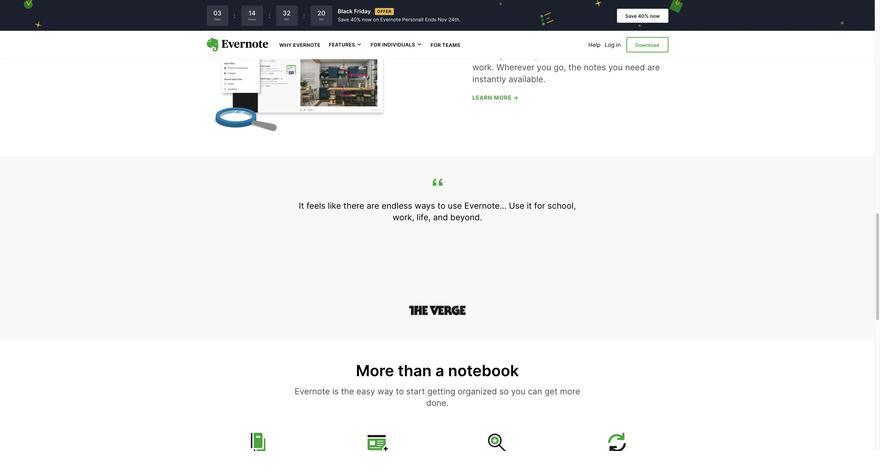 Task type: vqa. For each thing, say whether or not it's contained in the screenshot.
way
yes



Task type: describe. For each thing, give the bounding box(es) containing it.
help link
[[588, 41, 601, 48]]

sync icon image
[[606, 432, 628, 451]]

notes
[[584, 62, 606, 72]]

beyond.
[[450, 213, 482, 223]]

way inside evernote is the easy way to start getting organized so you can get more done.
[[378, 386, 394, 397]]

use
[[448, 201, 462, 211]]

you down feature
[[608, 62, 623, 72]]

19 sec
[[318, 10, 325, 21]]

03
[[213, 10, 221, 17]]

find
[[472, 16, 499, 32]]

so
[[499, 386, 509, 397]]

find what you need, fast
[[472, 16, 621, 32]]

learn
[[472, 94, 492, 101]]

to inside it feels like there are endless ways to use evernote… use it for school, work, life, and beyond.
[[438, 201, 446, 211]]

14
[[249, 10, 256, 17]]

can
[[528, 386, 542, 397]]

or
[[651, 39, 660, 49]]

notebooks
[[568, 39, 610, 49]]

endless
[[382, 201, 412, 211]]

are inside organize your way with notebooks and tags, or let our powerful, intuitive search feature do the work. wherever you go, the notes you need are instantly available.
[[648, 62, 660, 72]]

it feels like there are endless ways to use evernote… use it for school, work, life, and beyond.
[[299, 201, 576, 223]]

for for for individuals
[[371, 42, 381, 48]]

evernote inside "link"
[[293, 42, 321, 48]]

than
[[398, 361, 432, 380]]

for
[[534, 201, 545, 211]]

save for save 40% now
[[625, 13, 637, 19]]

sec
[[319, 18, 324, 21]]

it
[[299, 201, 304, 211]]

for teams link
[[431, 41, 460, 48]]

need,
[[561, 16, 595, 32]]

log in
[[605, 41, 621, 48]]

hours
[[248, 18, 256, 21]]

evernote…
[[464, 201, 507, 211]]

our
[[485, 51, 498, 61]]

let
[[472, 51, 482, 61]]

getting
[[427, 386, 456, 397]]

work,
[[393, 213, 414, 223]]

black
[[338, 8, 353, 15]]

nov
[[438, 17, 447, 22]]

organize
[[472, 39, 508, 49]]

03 days
[[213, 10, 221, 21]]

powerful,
[[500, 51, 537, 61]]

min
[[284, 18, 289, 21]]

you up with
[[535, 16, 558, 32]]

it
[[527, 201, 532, 211]]

web clipper icon image
[[366, 432, 389, 451]]

for individuals button
[[371, 41, 422, 48]]

offer
[[377, 9, 392, 14]]

feels
[[307, 201, 326, 211]]

there
[[344, 201, 364, 211]]

learn more → link
[[472, 94, 519, 101]]

search
[[573, 51, 600, 61]]

is
[[332, 386, 339, 397]]

do
[[633, 51, 643, 61]]

available.
[[509, 74, 546, 84]]

use
[[509, 201, 525, 211]]

save 40% now
[[625, 13, 660, 19]]

2 : from the left
[[269, 12, 270, 19]]

0 vertical spatial more
[[494, 94, 512, 101]]

books icon image
[[247, 432, 269, 451]]

3 : from the left
[[303, 12, 305, 19]]

notebook
[[448, 361, 519, 380]]

more
[[356, 361, 394, 380]]

fast
[[598, 16, 621, 32]]

32
[[283, 10, 291, 17]]

in
[[616, 41, 621, 48]]

ends
[[425, 17, 436, 22]]

teams
[[442, 42, 460, 48]]

why evernote link
[[279, 41, 321, 48]]

→
[[513, 94, 519, 101]]

for individuals
[[371, 42, 415, 48]]

done.
[[426, 398, 449, 408]]

work.
[[472, 62, 494, 72]]

1 : from the left
[[234, 12, 236, 19]]

19
[[318, 10, 325, 17]]



Task type: locate. For each thing, give the bounding box(es) containing it.
now up "or"
[[650, 13, 660, 19]]

way right easy
[[378, 386, 394, 397]]

0 horizontal spatial are
[[367, 201, 379, 211]]

black friday
[[338, 8, 371, 15]]

log in link
[[605, 41, 621, 48]]

: left '32 min'
[[269, 12, 270, 19]]

0 vertical spatial evernote
[[380, 17, 401, 22]]

search icon image
[[486, 432, 509, 451]]

:
[[234, 12, 236, 19], [269, 12, 270, 19], [303, 12, 305, 19]]

0 vertical spatial are
[[648, 62, 660, 72]]

need
[[625, 62, 645, 72]]

your
[[510, 39, 528, 49]]

evernote
[[380, 17, 401, 22], [293, 42, 321, 48], [295, 386, 330, 397]]

are right there
[[367, 201, 379, 211]]

now for save 40% now on evernote personal! ends nov 24th.
[[362, 17, 372, 22]]

to left 'start'
[[396, 386, 404, 397]]

why evernote
[[279, 42, 321, 48]]

evernote logo image
[[207, 38, 268, 52]]

you
[[535, 16, 558, 32], [537, 62, 551, 72], [608, 62, 623, 72], [511, 386, 526, 397]]

the inside evernote is the easy way to start getting organized so you can get more done.
[[341, 386, 354, 397]]

download link
[[627, 37, 668, 53]]

save
[[625, 13, 637, 19], [338, 17, 349, 22]]

way left with
[[530, 39, 546, 49]]

0 horizontal spatial :
[[234, 12, 236, 19]]

help
[[588, 41, 601, 48]]

search evernote feature showcase image
[[207, 12, 389, 134]]

0 horizontal spatial more
[[494, 94, 512, 101]]

and
[[612, 39, 627, 49], [433, 213, 448, 223]]

and inside it feels like there are endless ways to use evernote… use it for school, work, life, and beyond.
[[433, 213, 448, 223]]

ways
[[415, 201, 435, 211]]

0 horizontal spatial the
[[341, 386, 354, 397]]

0 horizontal spatial way
[[378, 386, 394, 397]]

24th.
[[448, 17, 461, 22]]

now
[[650, 13, 660, 19], [362, 17, 372, 22]]

life,
[[417, 213, 431, 223]]

what
[[502, 16, 532, 32]]

0 horizontal spatial 40%
[[351, 17, 361, 22]]

the verge logo image
[[409, 304, 466, 317]]

for left individuals
[[371, 42, 381, 48]]

to inside evernote is the easy way to start getting organized so you can get more done.
[[396, 386, 404, 397]]

evernote left is
[[295, 386, 330, 397]]

1 horizontal spatial save
[[625, 13, 637, 19]]

intuitive
[[540, 51, 571, 61]]

like
[[328, 201, 341, 211]]

1 vertical spatial and
[[433, 213, 448, 223]]

you left go,
[[537, 62, 551, 72]]

1 vertical spatial way
[[378, 386, 394, 397]]

wherever
[[497, 62, 535, 72]]

0 vertical spatial and
[[612, 39, 627, 49]]

organize your way with notebooks and tags, or let our powerful, intuitive search feature do the work. wherever you go, the notes you need are instantly available.
[[472, 39, 660, 84]]

individuals
[[382, 42, 415, 48]]

for for for teams
[[431, 42, 441, 48]]

log
[[605, 41, 615, 48]]

more left →
[[494, 94, 512, 101]]

1 vertical spatial more
[[560, 386, 580, 397]]

for teams
[[431, 42, 460, 48]]

are right need
[[648, 62, 660, 72]]

save for save 40% now on evernote personal! ends nov 24th.
[[338, 17, 349, 22]]

evernote down offer
[[380, 17, 401, 22]]

the right is
[[341, 386, 354, 397]]

why
[[279, 42, 292, 48]]

: left 19 sec
[[303, 12, 305, 19]]

learn more →
[[472, 94, 519, 101]]

evernote right why
[[293, 42, 321, 48]]

with
[[549, 39, 566, 49]]

and inside organize your way with notebooks and tags, or let our powerful, intuitive search feature do the work. wherever you go, the notes you need are instantly available.
[[612, 39, 627, 49]]

friday
[[354, 8, 371, 15]]

32 min
[[283, 10, 291, 21]]

more right the get
[[560, 386, 580, 397]]

save right fast
[[625, 13, 637, 19]]

evernote inside evernote is the easy way to start getting organized so you can get more done.
[[295, 386, 330, 397]]

1 horizontal spatial way
[[530, 39, 546, 49]]

1 horizontal spatial the
[[569, 62, 582, 72]]

0 vertical spatial the
[[646, 51, 659, 61]]

you right so
[[511, 386, 526, 397]]

features
[[329, 42, 355, 48]]

are inside it feels like there are endless ways to use evernote… use it for school, work, life, and beyond.
[[367, 201, 379, 211]]

more than a notebook
[[356, 361, 519, 380]]

organized
[[458, 386, 497, 397]]

a
[[436, 361, 444, 380]]

school,
[[548, 201, 576, 211]]

: left 14 hours on the top left
[[234, 12, 236, 19]]

0 vertical spatial to
[[438, 201, 446, 211]]

you inside evernote is the easy way to start getting organized so you can get more done.
[[511, 386, 526, 397]]

2 horizontal spatial the
[[646, 51, 659, 61]]

now left on
[[362, 17, 372, 22]]

0 vertical spatial way
[[530, 39, 546, 49]]

1 vertical spatial the
[[569, 62, 582, 72]]

the
[[646, 51, 659, 61], [569, 62, 582, 72], [341, 386, 354, 397]]

more inside evernote is the easy way to start getting organized so you can get more done.
[[560, 386, 580, 397]]

1 horizontal spatial are
[[648, 62, 660, 72]]

0 horizontal spatial save
[[338, 17, 349, 22]]

the right go,
[[569, 62, 582, 72]]

get
[[545, 386, 558, 397]]

1 horizontal spatial :
[[269, 12, 270, 19]]

download
[[636, 42, 659, 48]]

evernote is the easy way to start getting organized so you can get more done.
[[295, 386, 580, 408]]

14 hours
[[248, 10, 256, 21]]

feature
[[602, 51, 631, 61]]

1 vertical spatial evernote
[[293, 42, 321, 48]]

days
[[214, 18, 221, 21]]

1 horizontal spatial 40%
[[638, 13, 649, 19]]

0 horizontal spatial and
[[433, 213, 448, 223]]

1 vertical spatial are
[[367, 201, 379, 211]]

1 horizontal spatial more
[[560, 386, 580, 397]]

save 40% now on evernote personal! ends nov 24th.
[[338, 17, 461, 22]]

0 horizontal spatial to
[[396, 386, 404, 397]]

40% up tags,
[[638, 13, 649, 19]]

start
[[406, 386, 425, 397]]

way inside organize your way with notebooks and tags, or let our powerful, intuitive search feature do the work. wherever you go, the notes you need are instantly available.
[[530, 39, 546, 49]]

2 horizontal spatial :
[[303, 12, 305, 19]]

1 horizontal spatial now
[[650, 13, 660, 19]]

save down black
[[338, 17, 349, 22]]

1 vertical spatial to
[[396, 386, 404, 397]]

2 vertical spatial the
[[341, 386, 354, 397]]

40%
[[638, 13, 649, 19], [351, 17, 361, 22]]

go,
[[554, 62, 566, 72]]

tags,
[[629, 39, 649, 49]]

instantly
[[472, 74, 506, 84]]

save 40% now link
[[617, 9, 668, 23]]

easy
[[357, 386, 375, 397]]

to
[[438, 201, 446, 211], [396, 386, 404, 397]]

2 vertical spatial evernote
[[295, 386, 330, 397]]

the down the download
[[646, 51, 659, 61]]

0 horizontal spatial for
[[371, 42, 381, 48]]

40% down black friday
[[351, 17, 361, 22]]

0 horizontal spatial now
[[362, 17, 372, 22]]

personal!
[[402, 17, 424, 22]]

way
[[530, 39, 546, 49], [378, 386, 394, 397]]

and up feature
[[612, 39, 627, 49]]

to left the use
[[438, 201, 446, 211]]

40% for save 40% now
[[638, 13, 649, 19]]

for
[[371, 42, 381, 48], [431, 42, 441, 48]]

more
[[494, 94, 512, 101], [560, 386, 580, 397]]

on
[[373, 17, 379, 22]]

are
[[648, 62, 660, 72], [367, 201, 379, 211]]

1 horizontal spatial to
[[438, 201, 446, 211]]

1 horizontal spatial for
[[431, 42, 441, 48]]

now for save 40% now
[[650, 13, 660, 19]]

for left teams on the right of page
[[431, 42, 441, 48]]

40% for save 40% now on evernote personal! ends nov 24th.
[[351, 17, 361, 22]]

for inside for teams link
[[431, 42, 441, 48]]

for inside for individuals button
[[371, 42, 381, 48]]

and right life,
[[433, 213, 448, 223]]

1 horizontal spatial and
[[612, 39, 627, 49]]



